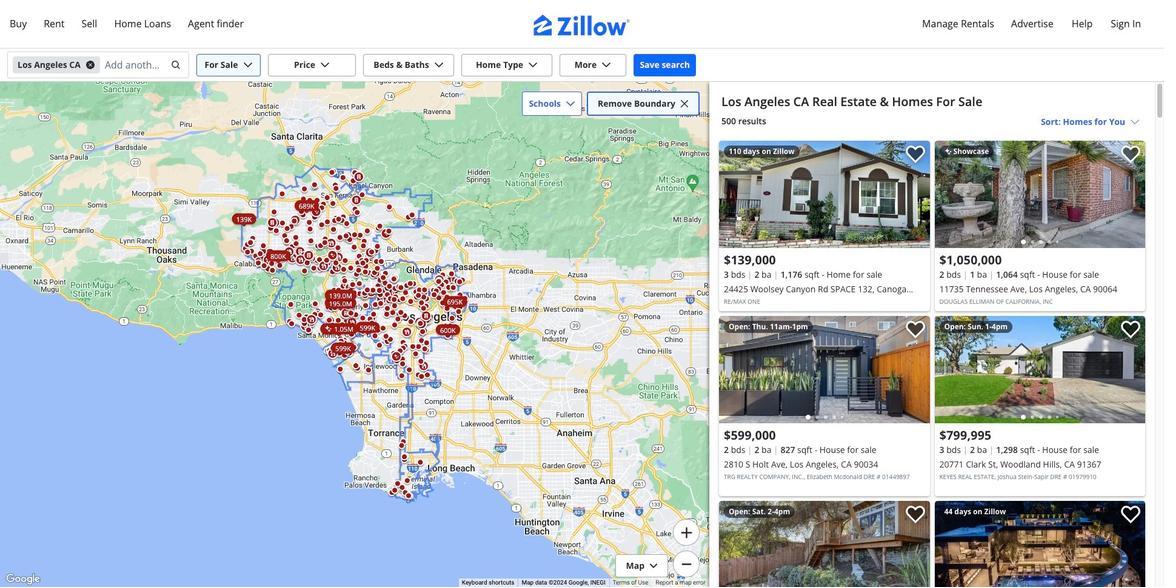 Task type: locate. For each thing, give the bounding box(es) containing it.
main content
[[710, 82, 1156, 587]]

property images, use arrow keys to navigate, image 1 of 39 group
[[935, 501, 1146, 587]]

property images, use arrow keys to navigate, image 1 of 44 group
[[935, 316, 1146, 427]]

property images, use arrow keys to navigate, image 1 of 23 group
[[935, 141, 1146, 251]]

remove tag image
[[86, 60, 95, 70]]

google image
[[3, 572, 43, 587]]

main navigation
[[0, 0, 1165, 49]]



Task type: vqa. For each thing, say whether or not it's contained in the screenshot.
Property Images, Use Arrow Keys To Navigate, Image 1 Of 23 group
yes



Task type: describe. For each thing, give the bounding box(es) containing it.
zillow logo image
[[534, 15, 631, 36]]

map region
[[0, 26, 792, 587]]

property images, use arrow keys to navigate, image 1 of 34 group
[[720, 141, 930, 251]]

2810 s holt ave, los angeles, ca 90034 image
[[720, 316, 930, 424]]

property images, use arrow keys to navigate, image 1 of 35 group
[[720, 501, 930, 587]]

20771 clark st, woodland hills, ca 91367 image
[[935, 316, 1146, 424]]

clear field image
[[169, 60, 179, 70]]

property images, use arrow keys to navigate, image 1 of 15 group
[[720, 316, 930, 427]]

3206 betty dr, los angeles, ca 90032 image
[[720, 501, 930, 587]]

24425 woolsey canyon rd space 132, canoga park, ca 91304 image
[[720, 141, 930, 248]]

1200 bel air rd, los angeles, ca 90077 image
[[935, 501, 1146, 587]]

11735 tennessee ave, los angeles, ca 90064 image
[[935, 141, 1146, 248]]

Add another location text field
[[105, 55, 163, 75]]

filters element
[[0, 49, 1165, 82]]



